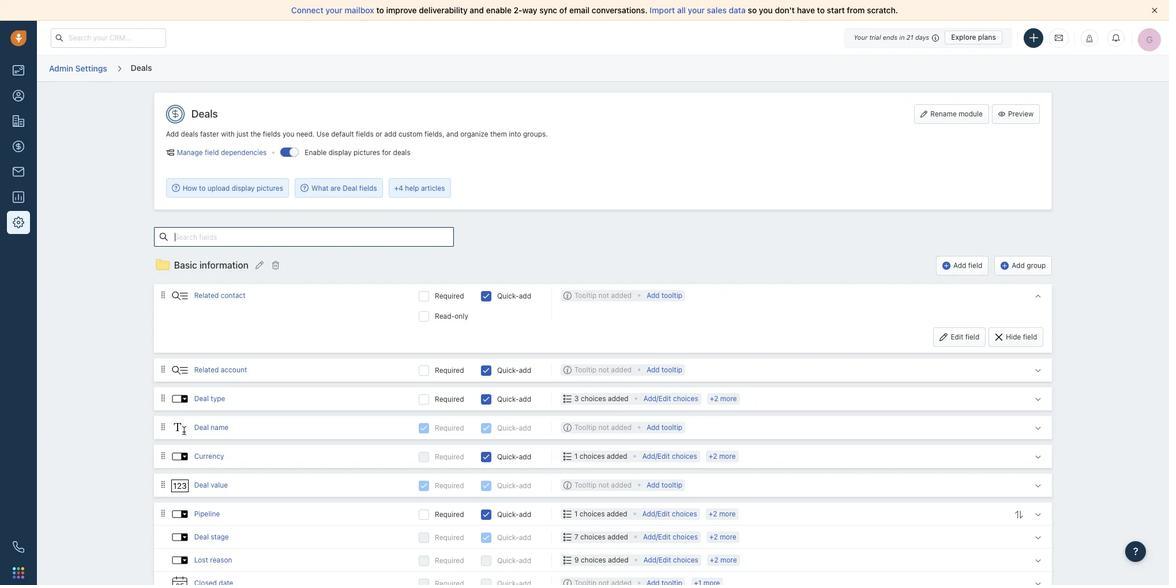 Task type: describe. For each thing, give the bounding box(es) containing it.
required for value
[[435, 482, 464, 490]]

related account
[[194, 366, 247, 374]]

them
[[491, 130, 507, 139]]

+4
[[395, 184, 403, 193]]

add deals faster with just the fields you need. use default fields or add custom fields, and organize them into groups.
[[166, 130, 548, 139]]

to inside how to upload display pictures link
[[199, 184, 206, 193]]

not for deal name
[[599, 423, 610, 432]]

module
[[959, 110, 983, 118]]

required for type
[[435, 395, 464, 404]]

related account link
[[194, 366, 247, 374]]

way
[[523, 5, 538, 15]]

rename module
[[931, 110, 983, 118]]

conversations.
[[592, 5, 648, 15]]

more for type
[[721, 395, 737, 403]]

add/edit for type
[[644, 395, 672, 403]]

fields left "or"
[[356, 130, 374, 139]]

added for reason
[[608, 556, 629, 565]]

or
[[376, 130, 383, 139]]

add group button
[[995, 256, 1053, 276]]

have
[[798, 5, 816, 15]]

related for related contact
[[194, 291, 219, 300]]

deal for deal name
[[194, 423, 209, 432]]

add for account
[[519, 366, 532, 375]]

trial
[[870, 33, 882, 41]]

send email image
[[1056, 33, 1064, 43]]

deal for deal value
[[194, 481, 209, 490]]

1 for pipeline
[[575, 510, 578, 519]]

2 horizontal spatial to
[[818, 5, 825, 15]]

hide field
[[1007, 333, 1038, 342]]

articles
[[421, 184, 445, 193]]

form dropdown image for currency
[[171, 448, 189, 466]]

tooltip for account
[[662, 366, 683, 374]]

quick- for contact
[[498, 292, 519, 301]]

7 choices added
[[575, 533, 629, 542]]

form dropdown image for lost reason
[[171, 552, 189, 570]]

import
[[650, 5, 675, 15]]

add/edit choices for type
[[644, 395, 699, 403]]

improve
[[386, 5, 417, 15]]

quick- for stage
[[498, 534, 519, 542]]

enable display pictures for deals
[[305, 148, 411, 157]]

quick-add for value
[[498, 482, 532, 490]]

9
[[575, 556, 579, 565]]

add tooltip for related account
[[647, 366, 683, 374]]

faster
[[200, 130, 219, 139]]

tooltip for deal value
[[575, 481, 597, 490]]

only
[[455, 312, 469, 321]]

quick- for account
[[498, 366, 519, 375]]

related contact link
[[194, 291, 246, 300]]

required for contact
[[435, 292, 464, 301]]

not for related account
[[599, 366, 610, 374]]

ui drag handle image for deal type
[[160, 394, 167, 403]]

groups.
[[523, 130, 548, 139]]

quick-add for name
[[498, 424, 532, 433]]

reason
[[210, 556, 232, 565]]

add tooltip link for related account
[[647, 365, 683, 376]]

fields right the
[[263, 130, 281, 139]]

+2 more for type
[[710, 395, 737, 403]]

rename
[[931, 110, 957, 118]]

field for hide
[[1024, 333, 1038, 342]]

mailbox
[[345, 5, 374, 15]]

deal stage link
[[194, 533, 229, 542]]

information
[[200, 260, 249, 270]]

form dropdown image for deal type
[[171, 391, 189, 408]]

add/edit for reason
[[644, 556, 672, 565]]

quick-add for stage
[[498, 534, 532, 542]]

connect
[[291, 5, 324, 15]]

tooltip not added for deal value
[[575, 481, 632, 490]]

pipeline
[[194, 510, 220, 519]]

admin settings link
[[48, 59, 108, 77]]

+4 help articles link
[[395, 183, 445, 193]]

add tooltip link for related contact
[[647, 290, 683, 302]]

add for name
[[519, 424, 532, 433]]

quick-add for type
[[498, 395, 532, 404]]

9 choices added
[[575, 556, 629, 565]]

phone element
[[7, 536, 30, 559]]

form dropdown image for pipeline
[[171, 506, 189, 523]]

of
[[560, 5, 568, 15]]

field for edit
[[966, 333, 980, 342]]

Search your CRM... text field
[[51, 28, 166, 48]]

added for type
[[608, 395, 629, 403]]

freshworks switcher image
[[13, 568, 24, 579]]

+2 more for reason
[[710, 556, 737, 565]]

0 horizontal spatial deals
[[181, 130, 198, 139]]

add/edit choices link for stage
[[644, 532, 698, 544]]

enable
[[486, 5, 512, 15]]

quick-add for account
[[498, 366, 532, 375]]

+2 for reason
[[710, 556, 719, 565]]

1 your from the left
[[326, 5, 343, 15]]

email
[[570, 5, 590, 15]]

phone image
[[13, 542, 24, 554]]

0 vertical spatial you
[[759, 5, 773, 15]]

1 horizontal spatial deals
[[191, 108, 218, 120]]

7 quick- from the top
[[498, 511, 519, 519]]

scratch.
[[868, 5, 899, 15]]

ui drag handle image for related account
[[160, 365, 167, 374]]

the
[[251, 130, 261, 139]]

read-
[[435, 312, 455, 321]]

2-
[[514, 5, 523, 15]]

1 vertical spatial pictures
[[257, 184, 283, 193]]

required for name
[[435, 424, 464, 433]]

preview button
[[993, 104, 1041, 124]]

custom
[[399, 130, 423, 139]]

required for reason
[[435, 557, 464, 565]]

explore
[[952, 33, 977, 42]]

tooltip for name
[[662, 423, 683, 432]]

how
[[183, 184, 197, 193]]

form date_time image
[[171, 575, 189, 586]]

currency
[[194, 452, 224, 461]]

deal value
[[194, 481, 228, 490]]

sales
[[707, 5, 727, 15]]

add inside button
[[954, 261, 967, 270]]

stage
[[211, 533, 229, 542]]

group
[[1027, 261, 1047, 270]]

ui drag handle image for currency
[[160, 452, 167, 460]]

deal for deal type
[[194, 395, 209, 403]]

tooltip not added for deal name
[[575, 423, 632, 432]]

data
[[729, 5, 746, 15]]

1 vertical spatial deals
[[393, 148, 411, 157]]

+2 more link for type
[[710, 395, 737, 403]]

value
[[211, 481, 228, 490]]

+2 more link for stage
[[710, 533, 737, 542]]

ui drag handle image for deal name
[[160, 423, 167, 432]]

so
[[748, 5, 757, 15]]

use
[[317, 130, 329, 139]]

admin settings
[[49, 63, 107, 73]]

basic
[[174, 260, 197, 270]]

required for stage
[[435, 534, 464, 542]]

5 quick-add from the top
[[498, 453, 532, 462]]

edit field button
[[934, 328, 987, 347]]

connect your mailbox to improve deliverability and enable 2-way sync of email conversations. import all your sales data so you don't have to start from scratch.
[[291, 5, 899, 15]]

add tooltip link for deal value
[[647, 480, 683, 492]]

deal name link
[[194, 423, 229, 432]]

plans
[[979, 33, 997, 42]]

read-only
[[435, 312, 469, 321]]

1 vertical spatial you
[[283, 130, 295, 139]]

added for name
[[612, 423, 632, 432]]

deal type link
[[194, 395, 225, 403]]

deal value link
[[194, 481, 228, 490]]

start
[[827, 5, 845, 15]]

+2 for type
[[710, 395, 719, 403]]

tooltip for deal name
[[575, 423, 597, 432]]

+4 help articles button
[[389, 178, 451, 198]]

need.
[[297, 130, 315, 139]]



Task type: locate. For each thing, give the bounding box(es) containing it.
9 quick-add from the top
[[498, 557, 532, 565]]

tooltip for related account
[[575, 366, 597, 374]]

manage field dependencies
[[177, 148, 267, 157]]

0 vertical spatial deals
[[131, 63, 152, 73]]

add tooltip for deal name
[[647, 423, 683, 432]]

2 add tooltip link from the top
[[647, 365, 683, 376]]

preview
[[1009, 110, 1034, 118]]

add for type
[[519, 395, 532, 404]]

4 add tooltip link from the top
[[647, 480, 683, 492]]

9 required from the top
[[435, 557, 464, 565]]

to
[[377, 5, 384, 15], [818, 5, 825, 15], [199, 184, 206, 193]]

lost reason
[[194, 556, 232, 565]]

tooltip not added for related contact
[[575, 291, 632, 300]]

add/edit choices for stage
[[644, 533, 698, 542]]

1 horizontal spatial to
[[377, 5, 384, 15]]

how to upload display pictures link
[[172, 183, 283, 193]]

1 ui drag handle image from the top
[[160, 291, 167, 299]]

explore plans link
[[946, 31, 1003, 44]]

3
[[575, 395, 579, 403]]

4 quick- from the top
[[498, 424, 519, 433]]

deal left type
[[194, 395, 209, 403]]

ui drag handle image left pipeline in the left of the page
[[160, 509, 167, 518]]

ui drag handle image left the 'deal type'
[[160, 394, 167, 403]]

1 choices added for currency
[[575, 452, 628, 461]]

deals right for
[[393, 148, 411, 157]]

to right 'mailbox'
[[377, 5, 384, 15]]

deal inside what are deal fields link
[[343, 184, 358, 193]]

dependencies
[[221, 148, 267, 157]]

basic information
[[174, 260, 249, 270]]

3 choices added
[[575, 395, 629, 403]]

3 tooltip from the top
[[575, 423, 597, 432]]

1 quick-add from the top
[[498, 292, 532, 301]]

add inside "button"
[[1013, 261, 1026, 270]]

0 vertical spatial 1
[[575, 452, 578, 461]]

add/edit choices link for reason
[[644, 555, 699, 567]]

3 ui drag handle image from the top
[[160, 423, 167, 432]]

deal for deal stage
[[194, 533, 209, 542]]

ui drag handle image for deal value
[[160, 481, 167, 489]]

lost
[[194, 556, 208, 565]]

4 tooltip not added from the top
[[575, 481, 632, 490]]

more for reason
[[721, 556, 737, 565]]

form dropdown image
[[171, 448, 189, 466], [171, 529, 189, 546]]

add field button
[[937, 256, 989, 276]]

don't
[[775, 5, 795, 15]]

choices
[[581, 395, 606, 403], [674, 395, 699, 403], [580, 452, 605, 461], [672, 452, 698, 461], [580, 510, 605, 519], [672, 510, 698, 519], [581, 533, 606, 542], [673, 533, 698, 542], [581, 556, 606, 565], [674, 556, 699, 565]]

add tooltip
[[647, 291, 683, 300], [647, 366, 683, 374], [647, 423, 683, 432], [647, 481, 683, 490]]

to right how on the left
[[199, 184, 206, 193]]

what are deal fields
[[312, 184, 377, 193]]

0 vertical spatial deals
[[181, 130, 198, 139]]

ui drag handle image left currency link
[[160, 452, 167, 460]]

5 required from the top
[[435, 453, 464, 462]]

fields,
[[425, 130, 445, 139]]

ui drag handle image
[[160, 365, 167, 374], [160, 509, 167, 518]]

+4 help articles
[[395, 184, 445, 193]]

all
[[678, 5, 686, 15]]

not
[[599, 291, 610, 300], [599, 366, 610, 374], [599, 423, 610, 432], [599, 481, 610, 490]]

pictures
[[354, 148, 380, 157], [257, 184, 283, 193]]

0 horizontal spatial to
[[199, 184, 206, 193]]

1 1 from the top
[[575, 452, 578, 461]]

deal
[[343, 184, 358, 193], [194, 395, 209, 403], [194, 423, 209, 432], [194, 481, 209, 490], [194, 533, 209, 542]]

3 quick-add from the top
[[498, 395, 532, 404]]

2 form dropdown image from the top
[[171, 506, 189, 523]]

2 add tooltip from the top
[[647, 366, 683, 374]]

form decimal image
[[171, 478, 189, 495]]

sync
[[540, 5, 558, 15]]

2 ui drag handle image from the top
[[160, 394, 167, 403]]

+2 more link for reason
[[710, 556, 737, 565]]

0 vertical spatial pictures
[[354, 148, 380, 157]]

2 ui drag handle image from the top
[[160, 509, 167, 518]]

display down default
[[329, 148, 352, 157]]

2 form dropdown image from the top
[[171, 529, 189, 546]]

what's new image
[[1086, 34, 1094, 42]]

deal left stage
[[194, 533, 209, 542]]

deal type
[[194, 395, 225, 403]]

6 quick- from the top
[[498, 482, 519, 490]]

to left start
[[818, 5, 825, 15]]

0 vertical spatial and
[[470, 5, 484, 15]]

not for deal value
[[599, 481, 610, 490]]

quick- for name
[[498, 424, 519, 433]]

add for stage
[[519, 534, 532, 542]]

ui drag handle image left form text icon
[[160, 423, 167, 432]]

1 choices added for pipeline
[[575, 510, 628, 519]]

quick- for type
[[498, 395, 519, 404]]

deal left value
[[194, 481, 209, 490]]

and left enable
[[470, 5, 484, 15]]

0 horizontal spatial display
[[232, 184, 255, 193]]

4 tooltip from the top
[[662, 481, 683, 490]]

related for related account
[[194, 366, 219, 374]]

0 vertical spatial display
[[329, 148, 352, 157]]

0 vertical spatial related
[[194, 291, 219, 300]]

5 ui drag handle image from the top
[[160, 481, 167, 489]]

organize
[[461, 130, 489, 139]]

3 tooltip from the top
[[662, 423, 683, 432]]

0 horizontal spatial deals
[[131, 63, 152, 73]]

tooltip for related contact
[[575, 291, 597, 300]]

2 vertical spatial form dropdown image
[[171, 552, 189, 570]]

+2 more for stage
[[710, 533, 737, 542]]

in
[[900, 33, 905, 41]]

0 vertical spatial 1 choices added
[[575, 452, 628, 461]]

manage field dependencies link
[[166, 148, 273, 158]]

more for stage
[[720, 533, 737, 542]]

form dropdown image for deal stage
[[171, 529, 189, 546]]

form text image
[[171, 421, 189, 438]]

add/edit choices link for type
[[644, 393, 699, 405]]

1 form dropdown image from the top
[[171, 448, 189, 466]]

4 tooltip from the top
[[575, 481, 597, 490]]

contact
[[221, 291, 246, 300]]

name
[[211, 423, 229, 432]]

related left contact
[[194, 291, 219, 300]]

2 tooltip not added from the top
[[575, 366, 632, 374]]

2 1 from the top
[[575, 510, 578, 519]]

3 add tooltip from the top
[[647, 423, 683, 432]]

1 horizontal spatial deals
[[393, 148, 411, 157]]

1 vertical spatial ui drag handle image
[[160, 509, 167, 518]]

add field
[[954, 261, 983, 270]]

form auto_complete image
[[171, 362, 189, 379]]

fields
[[263, 130, 281, 139], [356, 130, 374, 139], [359, 184, 377, 193]]

add for reason
[[519, 557, 532, 565]]

tooltip for value
[[662, 481, 683, 490]]

1 vertical spatial display
[[232, 184, 255, 193]]

2 tooltip from the top
[[662, 366, 683, 374]]

7 required from the top
[[435, 511, 464, 519]]

0 horizontal spatial pictures
[[257, 184, 283, 193]]

added for account
[[612, 366, 632, 374]]

help
[[405, 184, 419, 193]]

ui drag handle image
[[160, 291, 167, 299], [160, 394, 167, 403], [160, 423, 167, 432], [160, 452, 167, 460], [160, 481, 167, 489]]

quick- for reason
[[498, 557, 519, 565]]

manage
[[177, 148, 203, 157]]

1 horizontal spatial your
[[688, 5, 705, 15]]

field down faster
[[205, 148, 219, 157]]

21
[[907, 33, 914, 41]]

1 required from the top
[[435, 292, 464, 301]]

1 horizontal spatial you
[[759, 5, 773, 15]]

related right form auto_complete image
[[194, 366, 219, 374]]

1 quick- from the top
[[498, 292, 519, 301]]

default
[[331, 130, 354, 139]]

account
[[221, 366, 247, 374]]

add/edit choices
[[644, 395, 699, 403], [643, 452, 698, 461], [643, 510, 698, 519], [644, 533, 698, 542], [644, 556, 699, 565]]

added for contact
[[612, 291, 632, 300]]

1 tooltip not added from the top
[[575, 291, 632, 300]]

deal left name
[[194, 423, 209, 432]]

1 not from the top
[[599, 291, 610, 300]]

2 1 choices added from the top
[[575, 510, 628, 519]]

ui drag handle image left form auto_complete image
[[160, 365, 167, 374]]

0 horizontal spatial your
[[326, 5, 343, 15]]

1 horizontal spatial display
[[329, 148, 352, 157]]

2 your from the left
[[688, 5, 705, 15]]

enable
[[305, 148, 327, 157]]

fields left +4 at the top of the page
[[359, 184, 377, 193]]

1 add tooltip link from the top
[[647, 290, 683, 302]]

add tooltip link for deal name
[[647, 422, 683, 434]]

2 not from the top
[[599, 366, 610, 374]]

4 not from the top
[[599, 481, 610, 490]]

deals down "search your crm..." text box
[[131, 63, 152, 73]]

ui drag handle image for related contact
[[160, 291, 167, 299]]

9 quick- from the top
[[498, 557, 519, 565]]

added for stage
[[608, 533, 629, 542]]

import all your sales data link
[[650, 5, 748, 15]]

add for value
[[519, 482, 532, 490]]

tooltip
[[662, 291, 683, 300], [662, 366, 683, 374], [662, 423, 683, 432], [662, 481, 683, 490]]

form dropdown image
[[171, 391, 189, 408], [171, 506, 189, 523], [171, 552, 189, 570]]

ui drag handle image left form auto_complete icon
[[160, 291, 167, 299]]

display inside how to upload display pictures link
[[232, 184, 255, 193]]

1 form dropdown image from the top
[[171, 391, 189, 408]]

6 required from the top
[[435, 482, 464, 490]]

1 tooltip from the top
[[662, 291, 683, 300]]

1 vertical spatial and
[[447, 130, 459, 139]]

1 vertical spatial form dropdown image
[[171, 506, 189, 523]]

pictures down dependencies
[[257, 184, 283, 193]]

deals
[[131, 63, 152, 73], [191, 108, 218, 120]]

field
[[205, 148, 219, 157], [969, 261, 983, 270], [966, 333, 980, 342], [1024, 333, 1038, 342]]

field for add
[[969, 261, 983, 270]]

tooltip not added for related account
[[575, 366, 632, 374]]

hide field button
[[989, 328, 1044, 347]]

2 related from the top
[[194, 366, 219, 374]]

are
[[331, 184, 341, 193]]

8 quick-add from the top
[[498, 534, 532, 542]]

type
[[211, 395, 225, 403]]

deals up faster
[[191, 108, 218, 120]]

3 form dropdown image from the top
[[171, 552, 189, 570]]

and right fields,
[[447, 130, 459, 139]]

5 quick- from the top
[[498, 453, 519, 462]]

your trial ends in 21 days
[[854, 33, 930, 41]]

rename module button
[[915, 104, 990, 124]]

+2 for stage
[[710, 533, 718, 542]]

field right hide
[[1024, 333, 1038, 342]]

quick-add for contact
[[498, 292, 532, 301]]

deals up the manage
[[181, 130, 198, 139]]

add tooltip for related contact
[[647, 291, 683, 300]]

your right all
[[688, 5, 705, 15]]

1 vertical spatial related
[[194, 366, 219, 374]]

form dropdown image left pipeline in the left of the page
[[171, 506, 189, 523]]

4 required from the top
[[435, 424, 464, 433]]

deal name
[[194, 423, 229, 432]]

2 quick- from the top
[[498, 366, 519, 375]]

lost reason link
[[194, 556, 232, 565]]

ui drag handle image for pipeline
[[160, 509, 167, 518]]

6 quick-add from the top
[[498, 482, 532, 490]]

3 add tooltip link from the top
[[647, 422, 683, 434]]

3 required from the top
[[435, 395, 464, 404]]

add for contact
[[519, 292, 532, 301]]

add
[[384, 130, 397, 139], [519, 292, 532, 301], [519, 366, 532, 375], [519, 395, 532, 404], [519, 424, 532, 433], [519, 453, 532, 462], [519, 482, 532, 490], [519, 511, 532, 519], [519, 534, 532, 542], [519, 557, 532, 565]]

form auto_complete image
[[171, 287, 189, 305]]

1 vertical spatial deals
[[191, 108, 218, 120]]

days
[[916, 33, 930, 41]]

7 quick-add from the top
[[498, 511, 532, 519]]

1 add tooltip from the top
[[647, 291, 683, 300]]

what
[[312, 184, 329, 193]]

1 related from the top
[[194, 291, 219, 300]]

form dropdown image down form auto_complete image
[[171, 391, 189, 408]]

2 tooltip from the top
[[575, 366, 597, 374]]

1 1 choices added from the top
[[575, 452, 628, 461]]

added for value
[[612, 481, 632, 490]]

display right upload at left
[[232, 184, 255, 193]]

edit field
[[951, 333, 980, 342]]

0 horizontal spatial and
[[447, 130, 459, 139]]

3 quick- from the top
[[498, 395, 519, 404]]

2 quick-add from the top
[[498, 366, 532, 375]]

from
[[848, 5, 865, 15]]

8 quick- from the top
[[498, 534, 519, 542]]

1 for currency
[[575, 452, 578, 461]]

7
[[575, 533, 579, 542]]

4 add tooltip from the top
[[647, 481, 683, 490]]

you left "need."
[[283, 130, 295, 139]]

Search fields text field
[[154, 227, 454, 247]]

tooltip for contact
[[662, 291, 683, 300]]

1 vertical spatial form dropdown image
[[171, 529, 189, 546]]

form dropdown image left deal stage link
[[171, 529, 189, 546]]

required for account
[[435, 366, 464, 375]]

close image
[[1153, 8, 1158, 13]]

just
[[237, 130, 249, 139]]

add/edit for stage
[[644, 533, 671, 542]]

fields inside what are deal fields link
[[359, 184, 377, 193]]

field left add group "button"
[[969, 261, 983, 270]]

quick- for value
[[498, 482, 519, 490]]

add tooltip for deal value
[[647, 481, 683, 490]]

tooltip
[[575, 291, 597, 300], [575, 366, 597, 374], [575, 423, 597, 432], [575, 481, 597, 490]]

upload
[[208, 184, 230, 193]]

1 choices added
[[575, 452, 628, 461], [575, 510, 628, 519]]

2 required from the top
[[435, 366, 464, 375]]

connect your mailbox link
[[291, 5, 377, 15]]

1 ui drag handle image from the top
[[160, 365, 167, 374]]

deal right are at the left of page
[[343, 184, 358, 193]]

1 vertical spatial 1 choices added
[[575, 510, 628, 519]]

more
[[721, 395, 737, 403], [720, 452, 736, 461], [720, 510, 736, 519], [720, 533, 737, 542], [721, 556, 737, 565]]

1 tooltip from the top
[[575, 291, 597, 300]]

ends
[[883, 33, 898, 41]]

with
[[221, 130, 235, 139]]

0 horizontal spatial you
[[283, 130, 295, 139]]

field right edit
[[966, 333, 980, 342]]

how to upload display pictures
[[183, 184, 283, 193]]

3 not from the top
[[599, 423, 610, 432]]

1 vertical spatial 1
[[575, 510, 578, 519]]

0 vertical spatial form dropdown image
[[171, 391, 189, 408]]

1 horizontal spatial and
[[470, 5, 484, 15]]

admin
[[49, 63, 73, 73]]

ui drag handle image left form decimal 'image'
[[160, 481, 167, 489]]

your left 'mailbox'
[[326, 5, 343, 15]]

quick-add for reason
[[498, 557, 532, 565]]

currency link
[[194, 452, 224, 461]]

pictures left for
[[354, 148, 380, 157]]

your
[[326, 5, 343, 15], [688, 5, 705, 15]]

not for related contact
[[599, 291, 610, 300]]

hide
[[1007, 333, 1022, 342]]

3 tooltip not added from the top
[[575, 423, 632, 432]]

8 required from the top
[[435, 534, 464, 542]]

what are deal fields link
[[301, 183, 377, 193]]

you right so
[[759, 5, 773, 15]]

your
[[854, 33, 868, 41]]

4 quick-add from the top
[[498, 424, 532, 433]]

1 horizontal spatial pictures
[[354, 148, 380, 157]]

form dropdown image down form text icon
[[171, 448, 189, 466]]

add group
[[1013, 261, 1047, 270]]

4 ui drag handle image from the top
[[160, 452, 167, 460]]

add/edit
[[644, 395, 672, 403], [643, 452, 670, 461], [643, 510, 670, 519], [644, 533, 671, 542], [644, 556, 672, 565]]

into
[[509, 130, 521, 139]]

0 vertical spatial ui drag handle image
[[160, 365, 167, 374]]

0 vertical spatial form dropdown image
[[171, 448, 189, 466]]

explore plans
[[952, 33, 997, 42]]

pipeline link
[[194, 510, 220, 519]]

form dropdown image up the form date_time image
[[171, 552, 189, 570]]

field for manage
[[205, 148, 219, 157]]

add/edit choices for reason
[[644, 556, 699, 565]]



Task type: vqa. For each thing, say whether or not it's contained in the screenshot.
2nd "to" from the right
no



